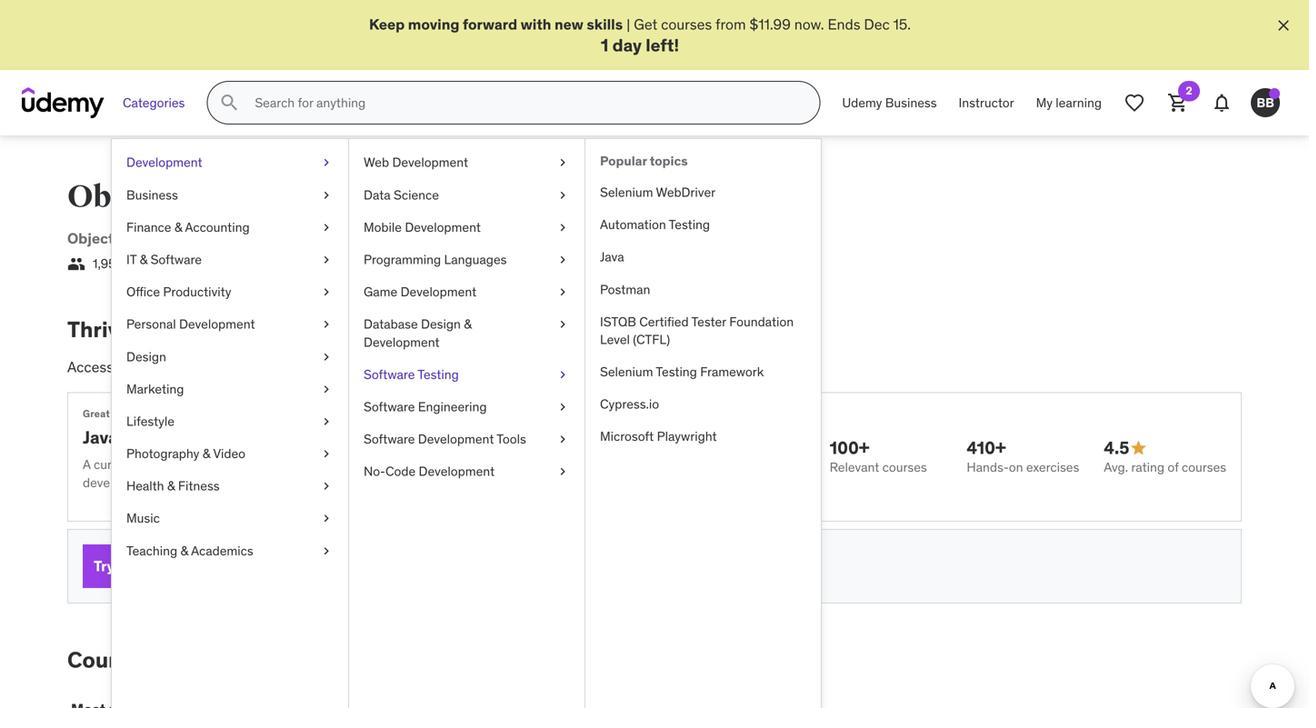 Task type: describe. For each thing, give the bounding box(es) containing it.
get
[[184, 647, 218, 674]]

java link
[[586, 241, 821, 274]]

office productivity
[[126, 284, 231, 300]]

help
[[462, 457, 487, 473]]

programming languages link
[[349, 244, 585, 276]]

great for java developers a curated collection of courses and hands-on practice exercises to help you advance as a java developer.
[[83, 408, 612, 491]]

courses inside great for java developers a curated collection of courses and hands-on practice exercises to help you advance as a java developer.
[[213, 457, 257, 473]]

cypress.io
[[600, 396, 660, 413]]

bb
[[1257, 94, 1275, 111]]

programming languages
[[364, 252, 507, 268]]

xsmall image for software engineering
[[556, 398, 570, 416]]

software engineering
[[364, 399, 487, 415]]

$11.99
[[750, 15, 791, 34]]

410+
[[967, 437, 1007, 459]]

roles
[[480, 358, 512, 377]]

programming for courses
[[309, 178, 514, 216]]

development up programming languages
[[405, 219, 481, 236]]

you have alerts image
[[1270, 88, 1281, 99]]

moving
[[408, 15, 460, 34]]

object oriented programming relates to development it & software
[[67, 229, 541, 248]]

on inside great for java developers a curated collection of courses and hands-on practice exercises to help you advance as a java developer.
[[325, 457, 339, 473]]

selenium for selenium webdriver
[[600, 184, 654, 201]]

2 link
[[1157, 81, 1201, 125]]

as
[[564, 457, 577, 473]]

at
[[341, 558, 352, 575]]

0 vertical spatial business
[[886, 95, 938, 111]]

courses inside 100+ relevant courses
[[883, 459, 928, 476]]

development down software development tools link
[[419, 464, 495, 480]]

photography
[[126, 446, 200, 462]]

career
[[211, 316, 277, 343]]

of inside great for java developers a curated collection of courses and hands-on practice exercises to help you advance as a java developer.
[[199, 457, 210, 473]]

web development
[[364, 154, 469, 171]]

from
[[716, 15, 746, 34]]

1 horizontal spatial a
[[547, 358, 554, 377]]

teaching & academics
[[126, 543, 254, 559]]

java
[[590, 457, 612, 473]]

2 vertical spatial personal
[[118, 557, 178, 576]]

left!
[[646, 34, 680, 56]]

certified
[[640, 314, 689, 330]]

development down data science
[[349, 229, 442, 248]]

xsmall image for mobile development
[[556, 219, 570, 237]]

postman link
[[586, 274, 821, 306]]

starting at $16.58 per month after trial. cancel anytime.
[[292, 558, 607, 575]]

0 horizontal spatial plan
[[182, 557, 213, 576]]

software engineering link
[[349, 391, 585, 424]]

day
[[613, 34, 642, 56]]

database design & development link
[[349, 309, 585, 359]]

software up languages
[[478, 229, 541, 248]]

topics
[[650, 153, 688, 169]]

xsmall image for design
[[319, 348, 334, 366]]

0 horizontal spatial it & software link
[[112, 244, 348, 276]]

xsmall image for marketing
[[319, 381, 334, 398]]

testing for software
[[418, 366, 459, 383]]

lifestyle link
[[112, 406, 348, 438]]

automation testing
[[600, 217, 711, 233]]

with inside thrive in your career element
[[515, 358, 543, 377]]

dec
[[865, 15, 890, 34]]

finance & accounting
[[126, 219, 250, 236]]

health & fitness link
[[112, 470, 348, 503]]

$16.58
[[355, 558, 394, 575]]

mobile development link
[[349, 211, 585, 244]]

my learning link
[[1026, 81, 1113, 125]]

forward
[[463, 15, 518, 34]]

1 horizontal spatial courses
[[520, 178, 638, 216]]

marketing
[[126, 381, 184, 397]]

great
[[83, 408, 110, 420]]

skills
[[587, 15, 623, 34]]

of right rating
[[1168, 459, 1179, 476]]

& for fitness
[[167, 478, 175, 495]]

xsmall image for game development
[[556, 283, 570, 301]]

month
[[419, 558, 455, 575]]

udemy business
[[843, 95, 938, 111]]

cancel
[[516, 558, 555, 575]]

personal development
[[126, 316, 255, 333]]

data
[[364, 187, 391, 203]]

you inside great for java developers a curated collection of courses and hands-on practice exercises to help you advance as a java developer.
[[490, 457, 510, 473]]

developers
[[122, 426, 215, 448]]

a
[[83, 457, 91, 473]]

get
[[634, 15, 658, 34]]

science
[[394, 187, 439, 203]]

level
[[600, 332, 630, 348]]

in
[[137, 316, 156, 343]]

development up the help on the left of the page
[[418, 431, 494, 448]]

to inside great for java developers a curated collection of courses and hands-on practice exercises to help you advance as a java developer.
[[448, 457, 459, 473]]

for inside 'try personal plan for free' link
[[216, 557, 235, 576]]

xsmall image for development
[[319, 154, 334, 172]]

close image
[[1275, 16, 1294, 35]]

database design & development
[[364, 316, 472, 350]]

development inside database design & development
[[364, 334, 440, 350]]

microsoft playwright
[[600, 429, 717, 445]]

udemy
[[843, 95, 883, 111]]

data science link
[[349, 179, 585, 211]]

learners
[[149, 256, 196, 272]]

selenium testing framework link
[[586, 356, 821, 389]]

try personal plan for free
[[94, 557, 266, 576]]

web development link
[[349, 147, 585, 179]]

tools
[[497, 431, 527, 448]]

anytime.
[[558, 558, 607, 575]]

xsmall image for office productivity
[[319, 283, 334, 301]]

music
[[126, 511, 160, 527]]

xsmall image for software development tools
[[556, 431, 570, 449]]

microsoft
[[600, 429, 654, 445]]

hands-
[[285, 457, 325, 473]]

1 vertical spatial personal
[[558, 358, 614, 377]]

xsmall image for music
[[319, 510, 334, 528]]

productivity
[[163, 284, 231, 300]]

your
[[161, 316, 206, 343]]

Search for anything text field
[[251, 88, 798, 118]]

oriented for object oriented programming relates to development it & software
[[117, 229, 179, 248]]

exercises inside "410+ hands-on exercises"
[[1027, 459, 1080, 476]]

0 vertical spatial collection
[[128, 358, 192, 377]]

avg.
[[1105, 459, 1129, 476]]

playwright
[[657, 429, 717, 445]]

testing for automation
[[669, 217, 711, 233]]

framework
[[701, 364, 764, 380]]

starting
[[292, 558, 338, 575]]

game development link
[[349, 276, 585, 309]]

object oriented programming courses
[[67, 178, 638, 216]]

health
[[126, 478, 164, 495]]

software for software testing
[[364, 366, 415, 383]]

udemy image
[[22, 88, 105, 118]]

rating
[[1132, 459, 1165, 476]]

courses right "rated"
[[277, 358, 328, 377]]

0 vertical spatial personal
[[126, 316, 176, 333]]

my
[[1037, 95, 1053, 111]]

software testing element
[[585, 139, 821, 709]]

try
[[94, 557, 115, 576]]

ends
[[828, 15, 861, 34]]

health & fitness
[[126, 478, 220, 495]]

selenium for selenium testing framework
[[600, 364, 654, 380]]

on inside "410+ hands-on exercises"
[[1010, 459, 1024, 476]]

1 vertical spatial courses
[[67, 647, 152, 674]]

xsmall image for teaching & academics
[[319, 542, 334, 560]]

software for software development tools
[[364, 431, 415, 448]]

trial.
[[488, 558, 513, 575]]

xsmall image for personal development
[[319, 316, 334, 334]]

xsmall image for programming languages
[[556, 251, 570, 269]]



Task type: locate. For each thing, give the bounding box(es) containing it.
design link
[[112, 341, 348, 373]]

1 vertical spatial design
[[126, 349, 166, 365]]

xsmall image
[[556, 154, 570, 172], [319, 219, 334, 237], [556, 219, 570, 237], [319, 283, 334, 301], [556, 283, 570, 301], [319, 348, 334, 366], [556, 366, 570, 384], [319, 381, 334, 398], [556, 398, 570, 416], [556, 431, 570, 449], [319, 445, 334, 463], [556, 463, 570, 481], [319, 478, 334, 496], [319, 542, 334, 560]]

design inside database design & development
[[421, 316, 461, 333]]

instructor link
[[948, 81, 1026, 125]]

web
[[364, 154, 389, 171]]

& right finance
[[175, 219, 182, 236]]

xsmall image for finance & accounting
[[319, 219, 334, 237]]

it & software link down accounting
[[112, 244, 348, 276]]

development link down "submit search" icon
[[112, 147, 348, 179]]

courses
[[661, 15, 712, 34], [277, 358, 328, 377], [213, 457, 257, 473], [883, 459, 928, 476], [1183, 459, 1227, 476]]

you right get
[[223, 647, 261, 674]]

access a collection of top-rated courses curated for in-demand roles with a personal plan subscription.
[[67, 358, 734, 377]]

selenium webdriver link
[[586, 176, 821, 209]]

0 vertical spatial curated
[[331, 358, 381, 377]]

thrive in your career element
[[67, 316, 1243, 604]]

teaching & academics link
[[112, 535, 348, 568]]

xsmall image for lifestyle
[[319, 413, 334, 431]]

new
[[555, 15, 584, 34]]

xsmall image inside music link
[[319, 510, 334, 528]]

0 horizontal spatial curated
[[94, 457, 137, 473]]

practice
[[342, 457, 389, 473]]

1 horizontal spatial for
[[216, 557, 235, 576]]

0 vertical spatial programming
[[309, 178, 514, 216]]

0 vertical spatial for
[[384, 358, 402, 377]]

courses up "left!"
[[661, 15, 712, 34]]

programming inside programming languages link
[[364, 252, 441, 268]]

1 horizontal spatial java
[[600, 249, 625, 265]]

0 vertical spatial courses
[[520, 178, 638, 216]]

& right 'health'
[[167, 478, 175, 495]]

with inside keep moving forward with new skills | get courses from $11.99 now. ends dec 15. 1 day left!
[[521, 15, 552, 34]]

xsmall image
[[319, 154, 334, 172], [319, 186, 334, 204], [556, 186, 570, 204], [319, 251, 334, 269], [556, 251, 570, 269], [319, 316, 334, 334], [556, 316, 570, 334], [319, 413, 334, 431], [319, 510, 334, 528]]

1 horizontal spatial curated
[[331, 358, 381, 377]]

for right great
[[113, 408, 127, 420]]

with left new
[[521, 15, 552, 34]]

0 horizontal spatial to
[[157, 647, 179, 674]]

oriented for object oriented programming courses
[[171, 178, 303, 216]]

per
[[397, 558, 416, 575]]

& for academics
[[181, 543, 188, 559]]

0 vertical spatial object
[[67, 178, 165, 216]]

for left free
[[216, 557, 235, 576]]

xsmall image inside "software engineering" link
[[556, 398, 570, 416]]

software down 'software testing'
[[364, 399, 415, 415]]

1,958,817
[[93, 256, 146, 272]]

shopping cart with 2 items image
[[1168, 92, 1190, 114]]

testing
[[669, 217, 711, 233], [656, 364, 698, 380], [418, 366, 459, 383]]

xsmall image inside "personal development" link
[[319, 316, 334, 334]]

software up office productivity
[[151, 252, 202, 268]]

1 horizontal spatial it
[[449, 229, 462, 248]]

1 horizontal spatial you
[[490, 457, 510, 473]]

4.5
[[1105, 437, 1130, 459]]

1,958,817 learners
[[93, 256, 196, 272]]

0 vertical spatial with
[[521, 15, 552, 34]]

1 vertical spatial for
[[113, 408, 127, 420]]

xsmall image for software testing
[[556, 366, 570, 384]]

software inside "link"
[[364, 366, 415, 383]]

xsmall image inside the "game development" link
[[556, 283, 570, 301]]

java
[[600, 249, 625, 265], [83, 426, 118, 448]]

1 vertical spatial to
[[448, 457, 459, 473]]

data science
[[364, 187, 439, 203]]

0 horizontal spatial business
[[126, 187, 178, 203]]

2 vertical spatial for
[[216, 557, 235, 576]]

mobile
[[364, 219, 402, 236]]

testing for selenium
[[656, 364, 698, 380]]

istqb
[[600, 314, 637, 330]]

xsmall image inside the "data science" link
[[556, 186, 570, 204]]

now.
[[795, 15, 825, 34]]

wishlist image
[[1124, 92, 1146, 114]]

xsmall image for web development
[[556, 154, 570, 172]]

try personal plan for free link
[[83, 545, 277, 588]]

academics
[[191, 543, 254, 559]]

a right roles
[[547, 358, 554, 377]]

1 vertical spatial selenium
[[600, 364, 654, 380]]

xsmall image inside the mobile development link
[[556, 219, 570, 237]]

you right the help on the left of the page
[[490, 457, 510, 473]]

programming for relates
[[182, 229, 277, 248]]

curated down database
[[331, 358, 381, 377]]

courses left the and
[[213, 457, 257, 473]]

programming down business 'link'
[[182, 229, 277, 248]]

1 vertical spatial you
[[223, 647, 261, 674]]

to left get
[[157, 647, 179, 674]]

0 horizontal spatial java
[[83, 426, 118, 448]]

& down the "game development" link
[[464, 316, 472, 333]]

collection up health & fitness
[[140, 457, 196, 473]]

1 selenium from the top
[[600, 184, 654, 201]]

& up languages
[[465, 229, 475, 248]]

1 horizontal spatial exercises
[[1027, 459, 1080, 476]]

personal down the office
[[126, 316, 176, 333]]

xsmall image for data science
[[556, 186, 570, 204]]

xsmall image inside marketing link
[[319, 381, 334, 398]]

410+ hands-on exercises
[[967, 437, 1080, 476]]

0 horizontal spatial you
[[223, 647, 261, 674]]

for inside great for java developers a curated collection of courses and hands-on practice exercises to help you advance as a java developer.
[[113, 408, 127, 420]]

software development tools
[[364, 431, 527, 448]]

0 vertical spatial development link
[[112, 147, 348, 179]]

xsmall image inside health & fitness link
[[319, 478, 334, 496]]

advance
[[513, 457, 561, 473]]

development inside 'link'
[[393, 154, 469, 171]]

testing down (ctfl) in the top of the page
[[656, 364, 698, 380]]

submit search image
[[219, 92, 240, 114]]

oriented up accounting
[[171, 178, 303, 216]]

courses right rating
[[1183, 459, 1227, 476]]

programming up mobile development
[[309, 178, 514, 216]]

keep
[[369, 15, 405, 34]]

& left learners
[[140, 252, 148, 268]]

exercises left avg.
[[1027, 459, 1080, 476]]

2 horizontal spatial a
[[580, 457, 587, 473]]

1 horizontal spatial design
[[421, 316, 461, 333]]

photography & video link
[[112, 438, 348, 470]]

keep moving forward with new skills | get courses from $11.99 now. ends dec 15. 1 day left!
[[369, 15, 911, 56]]

a right the as
[[580, 457, 587, 473]]

in-
[[406, 358, 424, 377]]

2 object from the top
[[67, 229, 114, 248]]

1 horizontal spatial business
[[886, 95, 938, 111]]

testing inside "link"
[[418, 366, 459, 383]]

music link
[[112, 503, 348, 535]]

java inside software testing element
[[600, 249, 625, 265]]

1 vertical spatial oriented
[[117, 229, 179, 248]]

xsmall image inside database design & development link
[[556, 316, 570, 334]]

2 vertical spatial to
[[157, 647, 179, 674]]

0 vertical spatial it
[[449, 229, 462, 248]]

0 horizontal spatial for
[[113, 408, 127, 420]]

xsmall image for no-code development
[[556, 463, 570, 481]]

exercises down software development tools
[[392, 457, 445, 473]]

xsmall image for it & software
[[319, 251, 334, 269]]

collection up marketing
[[128, 358, 192, 377]]

programming
[[309, 178, 514, 216], [182, 229, 277, 248], [364, 252, 441, 268]]

no-code development link
[[349, 456, 585, 488]]

relates
[[280, 229, 328, 248]]

1 object from the top
[[67, 178, 165, 216]]

1 horizontal spatial to
[[331, 229, 346, 248]]

development link down data science
[[349, 229, 442, 248]]

xsmall image inside lifestyle link
[[319, 413, 334, 431]]

1 vertical spatial programming
[[182, 229, 277, 248]]

xsmall image for business
[[319, 186, 334, 204]]

0 horizontal spatial a
[[117, 358, 125, 377]]

it & software
[[126, 252, 202, 268]]

avg. rating of courses
[[1105, 459, 1227, 476]]

& inside database design & development
[[464, 316, 472, 333]]

to right the relates
[[331, 229, 346, 248]]

2 vertical spatial programming
[[364, 252, 441, 268]]

curated inside great for java developers a curated collection of courses and hands-on practice exercises to help you advance as a java developer.
[[94, 457, 137, 473]]

my learning
[[1037, 95, 1103, 111]]

development down categories dropdown button
[[126, 154, 202, 171]]

& left video at the bottom of the page
[[203, 446, 210, 462]]

software up software engineering
[[364, 366, 415, 383]]

software for software engineering
[[364, 399, 415, 415]]

100+
[[830, 437, 870, 459]]

1 horizontal spatial plan
[[618, 358, 647, 377]]

curated up the developer.
[[94, 457, 137, 473]]

automation testing link
[[586, 209, 821, 241]]

& for accounting
[[175, 219, 182, 236]]

xsmall image inside photography & video link
[[319, 445, 334, 463]]

marketing link
[[112, 373, 348, 406]]

selenium down popular
[[600, 184, 654, 201]]

xsmall image inside development 'link'
[[319, 154, 334, 172]]

xsmall image inside finance & accounting link
[[319, 219, 334, 237]]

0 horizontal spatial it
[[126, 252, 137, 268]]

xsmall image inside software development tools link
[[556, 431, 570, 449]]

bb link
[[1244, 81, 1288, 125]]

xsmall image inside software testing "link"
[[556, 366, 570, 384]]

a right access
[[117, 358, 125, 377]]

business right udemy
[[886, 95, 938, 111]]

0 vertical spatial selenium
[[600, 184, 654, 201]]

personal right "try"
[[118, 557, 178, 576]]

game development
[[364, 284, 477, 300]]

exercises inside great for java developers a curated collection of courses and hands-on practice exercises to help you advance as a java developer.
[[392, 457, 445, 473]]

0 vertical spatial java
[[600, 249, 625, 265]]

xsmall image inside no-code development link
[[556, 463, 570, 481]]

design down in in the top of the page
[[126, 349, 166, 365]]

it up the office
[[126, 252, 137, 268]]

xsmall image inside programming languages link
[[556, 251, 570, 269]]

automation
[[600, 217, 667, 233]]

oriented up 1,958,817 learners
[[117, 229, 179, 248]]

with right roles
[[515, 358, 543, 377]]

development down office productivity link
[[179, 316, 255, 333]]

xsmall image for database design & development
[[556, 316, 570, 334]]

fitness
[[178, 478, 220, 495]]

courses inside keep moving forward with new skills | get courses from $11.99 now. ends dec 15. 1 day left!
[[661, 15, 712, 34]]

selenium up cypress.io
[[600, 364, 654, 380]]

thrive
[[67, 316, 132, 343]]

java down great
[[83, 426, 118, 448]]

udemy business link
[[832, 81, 948, 125]]

0 horizontal spatial exercises
[[392, 457, 445, 473]]

0 horizontal spatial on
[[325, 457, 339, 473]]

no-
[[364, 464, 386, 480]]

instructor
[[959, 95, 1015, 111]]

after
[[459, 558, 485, 575]]

small image
[[1130, 439, 1148, 458]]

development up science
[[393, 154, 469, 171]]

& for video
[[203, 446, 210, 462]]

top-
[[211, 358, 239, 377]]

to
[[331, 229, 346, 248], [448, 457, 459, 473], [157, 647, 179, 674]]

development inside 'link'
[[126, 154, 202, 171]]

1 vertical spatial object
[[67, 229, 114, 248]]

to left the help on the left of the page
[[448, 457, 459, 473]]

0 vertical spatial you
[[490, 457, 510, 473]]

object for object oriented programming courses
[[67, 178, 165, 216]]

xsmall image inside web development 'link'
[[556, 154, 570, 172]]

xsmall image inside it & software link
[[319, 251, 334, 269]]

personal down level
[[558, 358, 614, 377]]

2 selenium from the top
[[600, 364, 654, 380]]

hands-
[[967, 459, 1010, 476]]

it & software link up languages
[[442, 229, 541, 248]]

development down database
[[364, 334, 440, 350]]

it & software link
[[442, 229, 541, 248], [112, 244, 348, 276]]

object up finance
[[67, 178, 165, 216]]

object for object oriented programming relates to development it & software
[[67, 229, 114, 248]]

development
[[126, 154, 202, 171], [393, 154, 469, 171], [405, 219, 481, 236], [349, 229, 442, 248], [401, 284, 477, 300], [179, 316, 255, 333], [364, 334, 440, 350], [418, 431, 494, 448], [419, 464, 495, 480]]

1 horizontal spatial on
[[1010, 459, 1024, 476]]

selenium
[[600, 184, 654, 201], [600, 364, 654, 380]]

accounting
[[185, 219, 250, 236]]

testing up software engineering
[[418, 366, 459, 383]]

of left top-
[[195, 358, 208, 377]]

tester
[[692, 314, 727, 330]]

mobile development
[[364, 219, 481, 236]]

business up finance
[[126, 187, 178, 203]]

a
[[117, 358, 125, 377], [547, 358, 554, 377], [580, 457, 587, 473]]

1 vertical spatial it
[[126, 252, 137, 268]]

xsmall image inside 'teaching & academics' link
[[319, 542, 334, 560]]

1 vertical spatial plan
[[182, 557, 213, 576]]

courses right the relevant
[[883, 459, 928, 476]]

0 vertical spatial design
[[421, 316, 461, 333]]

& for software
[[140, 252, 148, 268]]

1 vertical spatial curated
[[94, 457, 137, 473]]

it up programming languages
[[449, 229, 462, 248]]

1 horizontal spatial it & software link
[[442, 229, 541, 248]]

popular
[[600, 153, 647, 169]]

design down game development
[[421, 316, 461, 333]]

relevant
[[830, 459, 880, 476]]

object up small icon
[[67, 229, 114, 248]]

1 vertical spatial java
[[83, 426, 118, 448]]

0 vertical spatial plan
[[618, 358, 647, 377]]

popular topics
[[600, 153, 688, 169]]

a inside great for java developers a curated collection of courses and hands-on practice exercises to help you advance as a java developer.
[[580, 457, 587, 473]]

small image
[[67, 255, 86, 273]]

testing down webdriver
[[669, 217, 711, 233]]

1 vertical spatial development link
[[349, 229, 442, 248]]

for left in-
[[384, 358, 402, 377]]

xsmall image for health & fitness
[[319, 478, 334, 496]]

0 horizontal spatial design
[[126, 349, 166, 365]]

personal
[[126, 316, 176, 333], [558, 358, 614, 377], [118, 557, 178, 576]]

& right teaching
[[181, 543, 188, 559]]

software up the code
[[364, 431, 415, 448]]

0 vertical spatial to
[[331, 229, 346, 248]]

notifications image
[[1212, 92, 1234, 114]]

istqb certified tester foundation level (ctfl)
[[600, 314, 794, 348]]

business
[[886, 95, 938, 111], [126, 187, 178, 203]]

of up fitness
[[199, 457, 210, 473]]

xsmall image inside office productivity link
[[319, 283, 334, 301]]

2 horizontal spatial to
[[448, 457, 459, 473]]

object
[[67, 178, 165, 216], [67, 229, 114, 248]]

programming up game development
[[364, 252, 441, 268]]

15.
[[894, 15, 911, 34]]

business inside 'link'
[[126, 187, 178, 203]]

java up postman
[[600, 249, 625, 265]]

collection inside great for java developers a curated collection of courses and hands-on practice exercises to help you advance as a java developer.
[[140, 457, 196, 473]]

learning
[[1056, 95, 1103, 111]]

java inside great for java developers a curated collection of courses and hands-on practice exercises to help you advance as a java developer.
[[83, 426, 118, 448]]

of
[[195, 358, 208, 377], [199, 457, 210, 473], [1168, 459, 1179, 476]]

0 vertical spatial oriented
[[171, 178, 303, 216]]

1 vertical spatial collection
[[140, 457, 196, 473]]

development down programming languages
[[401, 284, 477, 300]]

0 horizontal spatial courses
[[67, 647, 152, 674]]

2 horizontal spatial for
[[384, 358, 402, 377]]

postman
[[600, 281, 651, 298]]

selenium webdriver
[[600, 184, 716, 201]]

xsmall image inside business 'link'
[[319, 186, 334, 204]]

courses
[[520, 178, 638, 216], [67, 647, 152, 674]]

1 vertical spatial with
[[515, 358, 543, 377]]

1 vertical spatial business
[[126, 187, 178, 203]]

xsmall image inside design link
[[319, 348, 334, 366]]

xsmall image for photography & video
[[319, 445, 334, 463]]



Task type: vqa. For each thing, say whether or not it's contained in the screenshot.
the life within Kain Ramsay Neuro-Linguistic Programming, Life Coach Training
no



